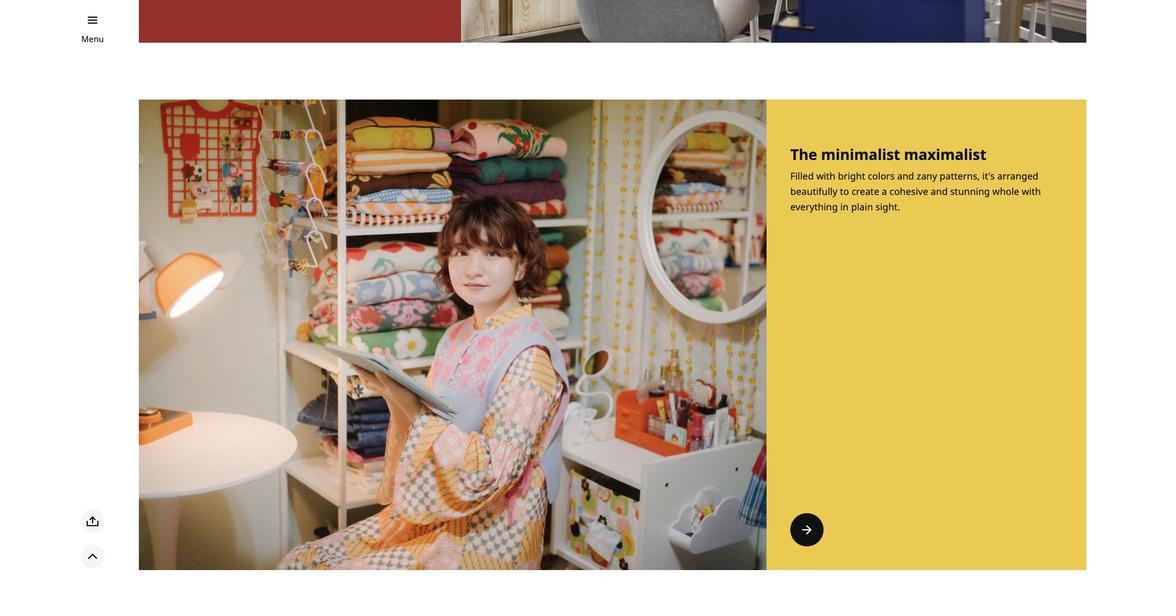Task type: vqa. For each thing, say whether or not it's contained in the screenshot.
"THE" on the top of page
yes



Task type: describe. For each thing, give the bounding box(es) containing it.
1 vertical spatial and
[[931, 185, 948, 198]]

cohesive
[[890, 185, 929, 198]]

1 vertical spatial with
[[1022, 185, 1041, 198]]

maximalist
[[904, 144, 987, 165]]

ikea residential interior design service image
[[461, 0, 1087, 43]]

arranged
[[998, 170, 1039, 183]]

patterns,
[[940, 170, 980, 183]]

whole
[[993, 185, 1020, 198]]

0 vertical spatial and
[[897, 170, 914, 183]]

everything
[[791, 201, 838, 214]]

to
[[840, 185, 849, 198]]

0 vertical spatial with
[[816, 170, 836, 183]]

girl in room image
[[139, 100, 767, 571]]

the minimalist maximalist filled with bright colors and zany patterns, it's arranged beautifully to create a cohesive and stunning whole with everything in plain sight.
[[791, 144, 1041, 214]]

menu button
[[81, 33, 104, 46]]

the
[[791, 144, 817, 165]]



Task type: locate. For each thing, give the bounding box(es) containing it.
minimalist
[[821, 144, 900, 165]]

bright
[[838, 170, 865, 183]]

and up cohesive
[[897, 170, 914, 183]]

with down arranged
[[1022, 185, 1041, 198]]

with up beautifully
[[816, 170, 836, 183]]

with
[[816, 170, 836, 183], [1022, 185, 1041, 198]]

stunning
[[950, 185, 990, 198]]

colors
[[868, 170, 895, 183]]

1 horizontal spatial with
[[1022, 185, 1041, 198]]

and down zany
[[931, 185, 948, 198]]

1 horizontal spatial and
[[931, 185, 948, 198]]

in
[[841, 201, 849, 214]]

and
[[897, 170, 914, 183], [931, 185, 948, 198]]

create
[[852, 185, 880, 198]]

0 horizontal spatial and
[[897, 170, 914, 183]]

menu
[[81, 33, 104, 45]]

zany
[[917, 170, 937, 183]]

plain
[[851, 201, 873, 214]]

sight.
[[876, 201, 900, 214]]

a
[[882, 185, 887, 198]]

beautifully
[[791, 185, 838, 198]]

it's
[[983, 170, 995, 183]]

filled
[[791, 170, 814, 183]]

0 horizontal spatial with
[[816, 170, 836, 183]]



